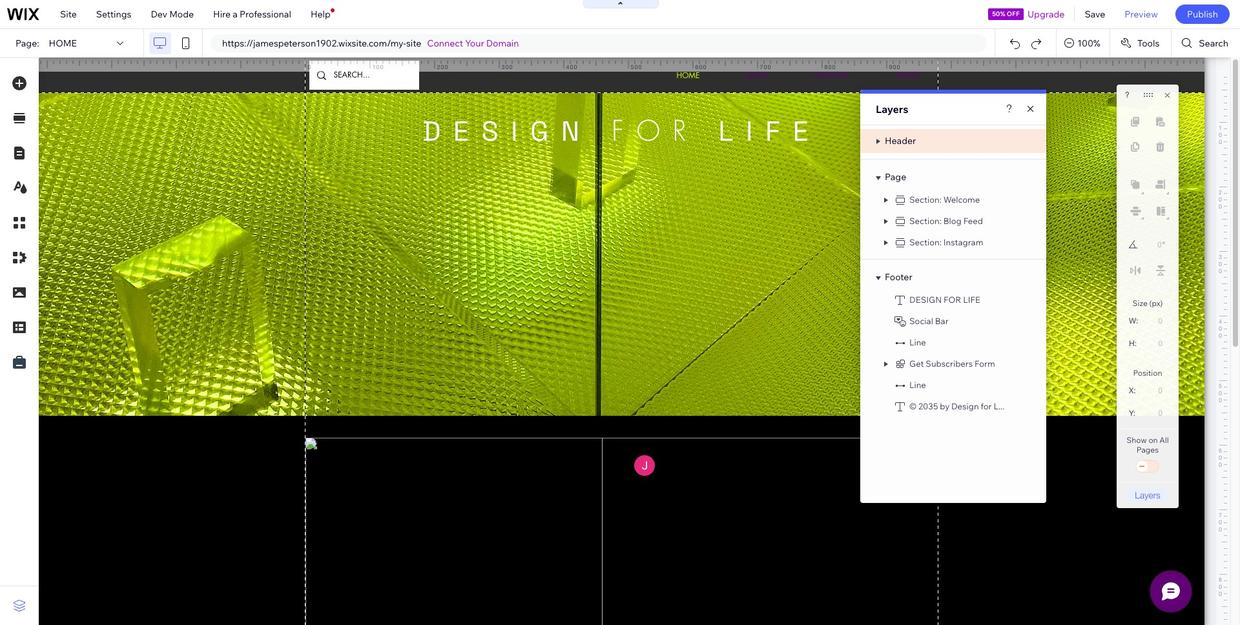 Task type: vqa. For each thing, say whether or not it's contained in the screenshot.
100
yes



Task type: locate. For each thing, give the bounding box(es) containing it.
bar
[[936, 316, 949, 326]]

line
[[910, 337, 927, 348], [910, 380, 927, 390]]

°
[[1163, 240, 1166, 249]]

layers button
[[1128, 489, 1169, 502]]

0 horizontal spatial layers
[[876, 103, 909, 116]]

switch
[[1136, 458, 1161, 476]]

300
[[502, 63, 513, 70]]

1 section: from the top
[[910, 195, 942, 205]]

section: blog feed
[[910, 216, 984, 226]]

section: instagram
[[910, 237, 984, 248]]

off
[[1007, 10, 1020, 18]]

design
[[952, 401, 979, 412]]

section: left blog
[[910, 216, 942, 226]]

form
[[975, 359, 996, 369]]

header
[[885, 135, 917, 147]]

x:
[[1130, 386, 1137, 396]]

search
[[1200, 37, 1229, 49]]

h:
[[1130, 339, 1137, 348]]

1 horizontal spatial layers
[[1136, 490, 1161, 501]]

None text field
[[1145, 237, 1162, 253], [1143, 312, 1168, 330], [1144, 335, 1168, 352], [1143, 382, 1168, 399], [1145, 237, 1162, 253], [1143, 312, 1168, 330], [1144, 335, 1168, 352], [1143, 382, 1168, 399]]

a
[[233, 8, 238, 20]]

all
[[1160, 436, 1170, 445]]

section: up section: blog feed
[[910, 195, 942, 205]]

get subscribers form
[[910, 359, 996, 369]]

1 vertical spatial layers
[[1136, 490, 1161, 501]]

section: for section: instagram
[[910, 237, 942, 248]]

0 vertical spatial section:
[[910, 195, 942, 205]]

800
[[825, 63, 837, 70]]

preview
[[1125, 8, 1159, 20]]

3 section: from the top
[[910, 237, 942, 248]]

social
[[910, 316, 934, 326]]

publish button
[[1176, 5, 1231, 24]]

©
[[910, 401, 917, 412]]

design for life
[[910, 295, 981, 305]]

page
[[885, 171, 907, 183]]

https://jamespeterson1902.wixsite.com/my-
[[222, 37, 406, 49]]

700
[[760, 63, 772, 70]]

None text field
[[1143, 405, 1168, 422]]

show
[[1127, 436, 1148, 445]]

layers inside layers button
[[1136, 490, 1161, 501]]

line down get
[[910, 380, 927, 390]]

900
[[890, 63, 901, 70]]

home
[[49, 37, 77, 49]]

2 section: from the top
[[910, 216, 942, 226]]

2 line from the top
[[910, 380, 927, 390]]

by
[[941, 401, 950, 412]]

section:
[[910, 195, 942, 205], [910, 216, 942, 226], [910, 237, 942, 248]]

life
[[964, 295, 981, 305]]

feed
[[964, 216, 984, 226]]

settings
[[96, 8, 131, 20]]

tools
[[1138, 37, 1160, 49]]

50% off
[[993, 10, 1020, 18]]

line up get
[[910, 337, 927, 348]]

section: for section: welcome
[[910, 195, 942, 205]]

upgrade
[[1028, 8, 1065, 20]]

section: down section: blog feed
[[910, 237, 942, 248]]

0 vertical spatial line
[[910, 337, 927, 348]]

1 line from the top
[[910, 337, 927, 348]]

tools button
[[1111, 29, 1172, 58]]

200
[[437, 63, 449, 70]]

400
[[566, 63, 578, 70]]

2 vertical spatial section:
[[910, 237, 942, 248]]

1 vertical spatial section:
[[910, 216, 942, 226]]

w:
[[1130, 317, 1139, 326]]

welcome
[[944, 195, 981, 205]]

size (px)
[[1133, 299, 1164, 308]]

layers
[[876, 103, 909, 116], [1136, 490, 1161, 501]]

layers up the header
[[876, 103, 909, 116]]

position
[[1134, 368, 1163, 378]]

search button
[[1173, 29, 1241, 58]]

1 vertical spatial line
[[910, 380, 927, 390]]

500
[[631, 63, 643, 70]]

get
[[910, 359, 924, 369]]

layers down pages
[[1136, 490, 1161, 501]]

domain
[[487, 37, 519, 49]]



Task type: describe. For each thing, give the bounding box(es) containing it.
0 vertical spatial layers
[[876, 103, 909, 116]]

subscribers
[[926, 359, 973, 369]]

dev mode
[[151, 8, 194, 20]]

hire
[[213, 8, 231, 20]]

50%
[[993, 10, 1006, 18]]

design for
[[910, 295, 962, 305]]

save
[[1085, 8, 1106, 20]]

show on all pages
[[1127, 436, 1170, 455]]

? button
[[1126, 90, 1130, 100]]

https://jamespeterson1902.wixsite.com/my-site connect your domain
[[222, 37, 519, 49]]

professional
[[240, 8, 291, 20]]

100
[[373, 63, 384, 70]]

help
[[311, 8, 331, 20]]

site
[[60, 8, 77, 20]]

your
[[466, 37, 485, 49]]

y:
[[1130, 409, 1136, 418]]

2035
[[919, 401, 939, 412]]

pages
[[1137, 445, 1160, 455]]

for
[[981, 401, 992, 412]]

dev
[[151, 8, 167, 20]]

0
[[308, 63, 312, 70]]

section: for section: blog feed
[[910, 216, 942, 226]]

hire a professional
[[213, 8, 291, 20]]

100%
[[1078, 37, 1101, 49]]

on
[[1149, 436, 1159, 445]]

publish
[[1188, 8, 1219, 20]]

connect
[[427, 37, 463, 49]]

(px)
[[1150, 299, 1164, 308]]

save button
[[1076, 0, 1116, 28]]

600
[[696, 63, 707, 70]]

mode
[[169, 8, 194, 20]]

section: welcome
[[910, 195, 981, 205]]

size
[[1133, 299, 1148, 308]]

preview button
[[1116, 0, 1168, 28]]

l...
[[994, 401, 1005, 412]]

?
[[1126, 90, 1130, 100]]

social bar
[[910, 316, 949, 326]]

instagram
[[944, 237, 984, 248]]

footer
[[885, 271, 913, 283]]

site
[[406, 37, 422, 49]]

100% button
[[1057, 29, 1110, 58]]

© 2035 by design for l...
[[910, 401, 1005, 412]]

blog
[[944, 216, 962, 226]]



